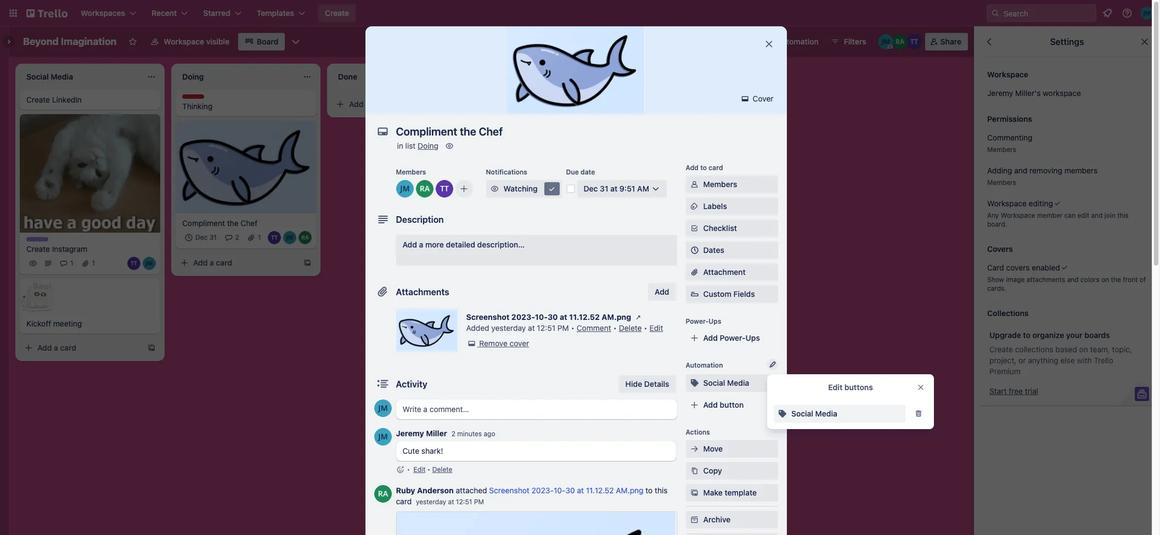Task type: vqa. For each thing, say whether or not it's contained in the screenshot.
left Add a card button
yes



Task type: describe. For each thing, give the bounding box(es) containing it.
edit for edit buttons
[[829, 383, 843, 392]]

open information menu image
[[1122, 8, 1133, 19]]

commenting members
[[988, 133, 1033, 154]]

custom
[[704, 289, 732, 299]]

doing
[[418, 141, 439, 150]]

minutes
[[458, 430, 482, 438]]

anderson
[[417, 486, 454, 495]]

1 vertical spatial 30
[[566, 486, 575, 495]]

collections
[[1016, 345, 1054, 354]]

in
[[397, 141, 403, 150]]

miller's
[[1016, 88, 1041, 98]]

create for create instagram
[[26, 245, 50, 254]]

0 horizontal spatial jeremy miller (jeremymiller198) image
[[143, 257, 156, 270]]

cute shark!
[[403, 446, 443, 456]]

0 vertical spatial yesterday
[[492, 323, 526, 333]]

0 vertical spatial 11.12.52
[[570, 312, 600, 322]]

automation inside button
[[777, 37, 819, 46]]

team,
[[1091, 345, 1111, 354]]

sm image for labels "link"
[[689, 201, 700, 212]]

upgrade to organize your boards create collections based on team, topic, project, or anything else with trello premium
[[990, 331, 1133, 376]]

1 vertical spatial yesterday
[[416, 498, 446, 506]]

card for add a card button for create from template… icon
[[60, 343, 76, 353]]

permissions
[[988, 114, 1033, 124]]

1 horizontal spatial power-
[[720, 333, 746, 343]]

labels link
[[686, 198, 778, 215]]

members up the labels
[[704, 180, 738, 189]]

remove cover link
[[466, 338, 530, 349]]

create instagram link
[[26, 244, 154, 255]]

1 vertical spatial edit link
[[414, 466, 426, 474]]

add power-ups link
[[686, 329, 778, 347]]

2 horizontal spatial jeremy miller (jeremymiller198) image
[[878, 34, 894, 49]]

add to card
[[686, 164, 724, 172]]

copy
[[704, 466, 722, 476]]

1 horizontal spatial edit link
[[650, 323, 664, 333]]

dec 31
[[195, 233, 217, 241]]

0 vertical spatial am.png
[[602, 312, 632, 322]]

buttons
[[845, 383, 873, 392]]

sm image for social media button corresponding to edit buttons
[[778, 409, 788, 420]]

0 horizontal spatial ups
[[709, 317, 722, 326]]

front
[[1124, 276, 1139, 284]]

join
[[1105, 211, 1116, 220]]

workspace for workspace
[[988, 70, 1029, 79]]

0 horizontal spatial pm
[[474, 498, 484, 506]]

primary element
[[0, 0, 1161, 26]]

add a card button for create from template… icon
[[20, 340, 143, 357]]

media for automation
[[728, 378, 750, 388]]

notifications
[[486, 168, 528, 176]]

date
[[581, 168, 595, 176]]

chef
[[241, 218, 258, 228]]

sm image for cover link
[[740, 93, 751, 104]]

sm image for members link
[[689, 179, 700, 190]]

compliment
[[182, 218, 225, 228]]

create from template… image
[[303, 258, 312, 267]]

start
[[990, 387, 1007, 396]]

imagination
[[61, 36, 117, 47]]

based
[[1056, 345, 1078, 354]]

adding
[[988, 166, 1013, 175]]

attached
[[456, 486, 487, 495]]

checklist link
[[686, 220, 778, 237]]

jeremy miller's workspace link
[[981, 83, 1154, 103]]

doing link
[[418, 141, 439, 150]]

archive
[[704, 515, 731, 524]]

0 vertical spatial 2
[[235, 233, 239, 241]]

comment link
[[577, 323, 612, 333]]

cover
[[510, 339, 530, 348]]

2 minutes ago link
[[452, 430, 496, 438]]

edit for edit • delete
[[414, 466, 426, 474]]

workspace for workspace editing
[[988, 199, 1027, 208]]

0 vertical spatial add a card button
[[332, 96, 455, 113]]

more
[[426, 240, 444, 249]]

create linkedin
[[26, 95, 82, 104]]

beyond
[[23, 36, 59, 47]]

create from template… image
[[147, 344, 156, 353]]

compliment the chef
[[182, 218, 258, 228]]

0 horizontal spatial delete
[[433, 466, 453, 474]]

1 horizontal spatial ruby anderson (rubyanderson7) image
[[374, 485, 392, 503]]

with
[[1078, 356, 1092, 365]]

image
[[1007, 276, 1025, 284]]

checklist
[[704, 223, 737, 233]]

0 vertical spatial pm
[[558, 323, 569, 333]]

members link
[[686, 176, 778, 193]]

shark!
[[422, 446, 443, 456]]

move
[[704, 444, 723, 454]]

sm image inside social media button
[[689, 378, 700, 389]]

custom fields button
[[686, 289, 778, 300]]

upgrade
[[990, 331, 1022, 340]]

social for edit buttons
[[792, 409, 814, 418]]

add a more detailed description…
[[403, 240, 525, 249]]

removing
[[1030, 166, 1063, 175]]

filters
[[844, 37, 867, 46]]

0 notifications image
[[1101, 7, 1115, 20]]

trial
[[1026, 387, 1039, 396]]

0 vertical spatial screenshot
[[466, 312, 510, 322]]

kickoff meeting link
[[26, 319, 154, 330]]

hide details
[[626, 379, 670, 389]]

terry turtle (terryturtle) image for the middle jeremy miller (jeremymiller198) image
[[268, 231, 281, 244]]

sm image for move "link"
[[689, 444, 700, 455]]

detailed
[[446, 240, 475, 249]]

hide
[[626, 379, 643, 389]]

make template
[[704, 488, 757, 497]]

social media button for edit buttons
[[774, 405, 906, 423]]

members inside adding and removing members members
[[988, 178, 1017, 187]]

create inside upgrade to organize your boards create collections based on team, topic, project, or anything else with trello premium
[[990, 345, 1014, 354]]

custom fields
[[704, 289, 755, 299]]

visible
[[206, 37, 230, 46]]

on inside upgrade to organize your boards create collections based on team, topic, project, or anything else with trello premium
[[1080, 345, 1089, 354]]

2 inside jeremy miller 2 minutes ago
[[452, 430, 456, 438]]

instagram
[[52, 245, 87, 254]]

jeremy for jeremy miller's workspace
[[988, 88, 1014, 98]]

this inside 'to this card'
[[655, 486, 668, 495]]

back to home image
[[26, 4, 68, 22]]

add button
[[648, 283, 676, 301]]

thoughts thinking
[[182, 94, 213, 111]]

add button
[[704, 400, 744, 410]]

search image
[[992, 9, 1000, 18]]

any
[[988, 211, 1000, 220]]

customize views image
[[291, 36, 302, 47]]

0 vertical spatial 30
[[548, 312, 558, 322]]

social media for edit buttons
[[792, 409, 838, 418]]

watching button
[[486, 180, 562, 198]]

1 horizontal spatial delete link
[[619, 323, 642, 333]]

anything
[[1029, 356, 1059, 365]]

workspace editing
[[988, 199, 1054, 208]]

description…
[[477, 240, 525, 249]]

and inside adding and removing members members
[[1015, 166, 1028, 175]]

1 horizontal spatial 1
[[92, 259, 95, 268]]

start free trial
[[990, 387, 1039, 396]]

edit for edit
[[650, 323, 664, 333]]

attachment button
[[686, 264, 778, 281]]

sm image for automation
[[762, 33, 777, 48]]

move link
[[686, 440, 778, 458]]

workspace visible button
[[144, 33, 236, 51]]

0 horizontal spatial 10-
[[535, 312, 548, 322]]

cards.
[[988, 284, 1007, 293]]

commenting
[[988, 133, 1033, 142]]

thinking
[[182, 102, 213, 111]]

dec for dec 31
[[195, 233, 208, 241]]

sm image for checklist
[[689, 223, 700, 234]]

add button button
[[686, 396, 778, 414]]

add reaction image
[[396, 465, 405, 476]]

social media for automation
[[704, 378, 750, 388]]

color: bold red, title: "thoughts" element
[[182, 94, 213, 103]]

to for organize
[[1024, 331, 1031, 340]]

2 horizontal spatial 1
[[258, 233, 261, 241]]

board link
[[238, 33, 285, 51]]

0 vertical spatial terry turtle (terryturtle) image
[[436, 180, 453, 198]]

create linkedin link
[[26, 94, 154, 105]]

boards
[[1085, 331, 1111, 340]]



Task type: locate. For each thing, give the bounding box(es) containing it.
jeremy miller (jeremymiller198) image
[[878, 34, 894, 49], [283, 231, 297, 244], [143, 257, 156, 270]]

edit • delete
[[414, 466, 453, 474]]

2 horizontal spatial to
[[1024, 331, 1031, 340]]

media up button
[[728, 378, 750, 388]]

organize
[[1033, 331, 1065, 340]]

0 vertical spatial delete link
[[619, 323, 642, 333]]

ups down fields
[[746, 333, 760, 343]]

0 horizontal spatial on
[[1080, 345, 1089, 354]]

comment
[[577, 323, 612, 333]]

dec for dec 31 at 9:51 am
[[584, 184, 598, 193]]

dec inside dec 31 checkbox
[[195, 233, 208, 241]]

edit
[[1078, 211, 1090, 220]]

0 horizontal spatial power-
[[686, 317, 709, 326]]

12:51 down screenshot 2023-10-30 at 11.12.52 am.png
[[537, 323, 556, 333]]

sm image inside the watching button
[[547, 183, 558, 194]]

2 left minutes
[[452, 430, 456, 438]]

0 horizontal spatial 30
[[548, 312, 558, 322]]

members up ruby anderson (rubyanderson7) icon
[[396, 168, 426, 176]]

list inside button
[[550, 71, 560, 80]]

social media button for automation
[[686, 374, 778, 392]]

ruby anderson (rubyanderson7) image left ruby
[[374, 485, 392, 503]]

jeremy up permissions
[[988, 88, 1014, 98]]

members inside commenting members
[[988, 146, 1017, 154]]

actions
[[686, 428, 710, 437]]

0 horizontal spatial edit link
[[414, 466, 426, 474]]

1 vertical spatial jeremy
[[396, 429, 424, 438]]

ruby anderson (rubyanderson7) image
[[416, 180, 434, 198]]

edit buttons
[[829, 383, 873, 392]]

edit link down add button
[[650, 323, 664, 333]]

1 vertical spatial social media button
[[774, 405, 906, 423]]

2 down compliment the chef link
[[235, 233, 239, 241]]

add another list
[[503, 71, 560, 80]]

create inside 'link'
[[26, 245, 50, 254]]

sm image for remove cover link
[[466, 338, 477, 349]]

None text field
[[391, 122, 753, 142]]

social media button down edit buttons
[[774, 405, 906, 423]]

card
[[988, 263, 1005, 272]]

this inside the any workspace member can edit and join this board.
[[1118, 211, 1129, 220]]

0 vertical spatial jeremy miller (jeremymiller198) image
[[878, 34, 894, 49]]

the left chef
[[227, 218, 239, 228]]

2 horizontal spatial add a card
[[349, 99, 388, 109]]

collections
[[988, 309, 1029, 318]]

•
[[428, 466, 431, 474]]

edit left •
[[414, 466, 426, 474]]

sm image inside labels "link"
[[689, 201, 700, 212]]

sm image for watching
[[490, 183, 500, 194]]

board
[[257, 37, 279, 46]]

0 horizontal spatial add a card
[[37, 343, 76, 353]]

terry turtle (terryturtle) image down create instagram 'link' on the top of page
[[127, 257, 141, 270]]

topic,
[[1113, 345, 1133, 354]]

pm down attached
[[474, 498, 484, 506]]

add inside add button
[[655, 287, 670, 297]]

labels
[[704, 202, 727, 211]]

template
[[725, 488, 757, 497]]

1 horizontal spatial on
[[1102, 276, 1110, 284]]

1 horizontal spatial social media
[[792, 409, 838, 418]]

dec
[[584, 184, 598, 193], [195, 233, 208, 241]]

workspace left visible
[[164, 37, 204, 46]]

to inside 'to this card'
[[646, 486, 653, 495]]

due
[[566, 168, 579, 176]]

power- down custom
[[686, 317, 709, 326]]

create instagram
[[26, 245, 87, 254]]

am
[[638, 184, 650, 193]]

dates button
[[686, 242, 778, 259]]

am.png
[[602, 312, 632, 322], [616, 486, 644, 495]]

edit left buttons
[[829, 383, 843, 392]]

list right another
[[550, 71, 560, 80]]

1 vertical spatial am.png
[[616, 486, 644, 495]]

a for create from template… image add a card button
[[210, 258, 214, 267]]

0 vertical spatial and
[[1015, 166, 1028, 175]]

sm image for copy
[[689, 466, 700, 477]]

on right colors
[[1102, 276, 1110, 284]]

1 horizontal spatial 31
[[600, 184, 609, 193]]

make
[[704, 488, 723, 497]]

jeremy for jeremy miller 2 minutes ago
[[396, 429, 424, 438]]

ruby anderson (rubyanderson7) image up create from template… image
[[299, 231, 312, 244]]

1 vertical spatial list
[[406, 141, 416, 150]]

show image attachments and colors on the front of cards.
[[988, 276, 1147, 293]]

0 vertical spatial the
[[227, 218, 239, 228]]

1 horizontal spatial media
[[816, 409, 838, 418]]

color: purple, title: none image
[[26, 237, 48, 242]]

1 horizontal spatial dec
[[584, 184, 598, 193]]

close popover image
[[917, 383, 926, 392]]

and inside the show image attachments and colors on the front of cards.
[[1068, 276, 1079, 284]]

edit link left •
[[414, 466, 426, 474]]

0 vertical spatial social media
[[704, 378, 750, 388]]

social for automation
[[704, 378, 726, 388]]

create for create linkedin
[[26, 95, 50, 104]]

30
[[548, 312, 558, 322], [566, 486, 575, 495]]

0 horizontal spatial dec
[[195, 233, 208, 241]]

power- down power-ups
[[720, 333, 746, 343]]

12:51 down attached
[[456, 498, 472, 506]]

social media button up button
[[686, 374, 778, 392]]

1 vertical spatial edit
[[829, 383, 843, 392]]

1 horizontal spatial delete
[[619, 323, 642, 333]]

edit down add button
[[650, 323, 664, 333]]

the left front
[[1112, 276, 1122, 284]]

jeremy miller (jeremymiller198) image
[[1141, 7, 1154, 20], [396, 180, 414, 198], [374, 400, 392, 417], [374, 428, 392, 446]]

and left join on the top
[[1092, 211, 1103, 220]]

1 vertical spatial pm
[[474, 498, 484, 506]]

terry turtle (terryturtle) image for left jeremy miller (jeremymiller198) image
[[127, 257, 141, 270]]

trello
[[1095, 356, 1114, 365]]

this left make
[[655, 486, 668, 495]]

media for edit buttons
[[816, 409, 838, 418]]

card inside 'to this card'
[[396, 497, 412, 506]]

dec down compliment
[[195, 233, 208, 241]]

2023-
[[512, 312, 535, 322], [532, 486, 554, 495]]

the inside the show image attachments and colors on the front of cards.
[[1112, 276, 1122, 284]]

0 horizontal spatial social media
[[704, 378, 750, 388]]

this
[[1118, 211, 1129, 220], [655, 486, 668, 495]]

covers
[[1007, 263, 1030, 272]]

sm image inside the watching button
[[490, 183, 500, 194]]

1 vertical spatial dec
[[195, 233, 208, 241]]

ago
[[484, 430, 496, 438]]

1 horizontal spatial jeremy
[[988, 88, 1014, 98]]

create for create
[[325, 8, 349, 18]]

sm image inside automation button
[[762, 33, 777, 48]]

dec inside dec 31 at 9:51 am button
[[584, 184, 598, 193]]

terry turtle (terryturtle) image down compliment the chef link
[[268, 231, 281, 244]]

0 horizontal spatial delete link
[[433, 466, 453, 474]]

jeremy
[[988, 88, 1014, 98], [396, 429, 424, 438]]

1 horizontal spatial add a card button
[[176, 254, 299, 272]]

1 horizontal spatial pm
[[558, 323, 569, 333]]

sm image
[[740, 93, 751, 104], [689, 179, 700, 190], [547, 183, 558, 194], [689, 201, 700, 212], [633, 312, 644, 323], [466, 338, 477, 349], [778, 409, 788, 420], [689, 444, 700, 455], [689, 488, 700, 499]]

add a card button
[[332, 96, 455, 113], [176, 254, 299, 272], [20, 340, 143, 357]]

Mark due date as complete checkbox
[[566, 184, 575, 193]]

1 horizontal spatial this
[[1118, 211, 1129, 220]]

1 vertical spatial ruby anderson (rubyanderson7) image
[[299, 231, 312, 244]]

share button
[[926, 33, 969, 51]]

details
[[645, 379, 670, 389]]

2 vertical spatial add a card button
[[20, 340, 143, 357]]

0 horizontal spatial 2
[[235, 233, 239, 241]]

covers
[[988, 244, 1014, 254]]

delete link right comment link
[[619, 323, 642, 333]]

pm down screenshot 2023-10-30 at 11.12.52 am.png
[[558, 323, 569, 333]]

star or unstar board image
[[129, 37, 137, 46]]

members down 'commenting'
[[988, 146, 1017, 154]]

screenshot 2023-10-30 at 11.12.52 am.png
[[466, 312, 632, 322]]

a for add a card button for create from template… icon
[[54, 343, 58, 353]]

31 inside checkbox
[[210, 233, 217, 241]]

delete right •
[[433, 466, 453, 474]]

card
[[372, 99, 388, 109], [709, 164, 724, 172], [216, 258, 232, 267], [60, 343, 76, 353], [396, 497, 412, 506]]

1 horizontal spatial 2
[[452, 430, 456, 438]]

2 horizontal spatial edit
[[829, 383, 843, 392]]

add members to card image
[[460, 183, 469, 194]]

31 down compliment the chef
[[210, 233, 217, 241]]

add a card for create from template… icon
[[37, 343, 76, 353]]

social media up add button
[[704, 378, 750, 388]]

due date
[[566, 168, 595, 176]]

1 vertical spatial 10-
[[554, 486, 566, 495]]

0 horizontal spatial 12:51
[[456, 498, 472, 506]]

1 horizontal spatial add a card
[[193, 258, 232, 267]]

0 vertical spatial ruby anderson (rubyanderson7) image
[[893, 34, 908, 49]]

add a card for create from template… image
[[193, 258, 232, 267]]

1 vertical spatial 2023-
[[532, 486, 554, 495]]

share
[[941, 37, 962, 46]]

workspace inside the any workspace member can edit and join this board.
[[1001, 211, 1036, 220]]

1 vertical spatial 11.12.52
[[586, 486, 614, 495]]

1 vertical spatial the
[[1112, 276, 1122, 284]]

1 horizontal spatial the
[[1112, 276, 1122, 284]]

any workspace member can edit and join this board.
[[988, 211, 1129, 228]]

0 horizontal spatial 31
[[210, 233, 217, 241]]

button
[[720, 400, 744, 410]]

start free trial button
[[990, 386, 1039, 397]]

filters button
[[828, 33, 870, 51]]

workspace visible
[[164, 37, 230, 46]]

else
[[1061, 356, 1076, 365]]

ruby anderson (rubyanderson7) image right filters
[[893, 34, 908, 49]]

premium
[[990, 367, 1021, 376]]

9:51
[[620, 184, 636, 193]]

adding and removing members members
[[988, 166, 1098, 187]]

1 vertical spatial terry turtle (terryturtle) image
[[268, 231, 281, 244]]

1 horizontal spatial jeremy miller (jeremymiller198) image
[[283, 231, 297, 244]]

list right in
[[406, 141, 416, 150]]

sm image inside move "link"
[[689, 444, 700, 455]]

automation left filters button
[[777, 37, 819, 46]]

1 vertical spatial add a card button
[[176, 254, 299, 272]]

sm image inside the archive link
[[689, 514, 700, 525]]

1 vertical spatial delete link
[[433, 466, 453, 474]]

remove
[[480, 339, 508, 348]]

at inside button
[[611, 184, 618, 193]]

1 horizontal spatial 10-
[[554, 486, 566, 495]]

and left colors
[[1068, 276, 1079, 284]]

1 vertical spatial automation
[[686, 361, 723, 370]]

add inside add power-ups link
[[704, 333, 718, 343]]

to for card
[[701, 164, 707, 172]]

0 vertical spatial delete
[[619, 323, 642, 333]]

0 horizontal spatial ruby anderson (rubyanderson7) image
[[299, 231, 312, 244]]

0 vertical spatial 31
[[600, 184, 609, 193]]

archive link
[[686, 511, 778, 529]]

card for create from template… image add a card button
[[216, 258, 232, 267]]

on up with
[[1080, 345, 1089, 354]]

1 vertical spatial ups
[[746, 333, 760, 343]]

social media
[[704, 378, 750, 388], [792, 409, 838, 418]]

yesterday up remove cover
[[492, 323, 526, 333]]

automation
[[777, 37, 819, 46], [686, 361, 723, 370]]

0 horizontal spatial the
[[227, 218, 239, 228]]

sm image
[[762, 33, 777, 48], [444, 141, 455, 152], [490, 183, 500, 194], [689, 223, 700, 234], [689, 378, 700, 389], [689, 466, 700, 477], [689, 514, 700, 525]]

31 for dec 31 at 9:51 am
[[600, 184, 609, 193]]

2 horizontal spatial ruby anderson (rubyanderson7) image
[[893, 34, 908, 49]]

Search field
[[1000, 5, 1097, 21]]

watching
[[504, 184, 538, 193]]

screenshot up 'added'
[[466, 312, 510, 322]]

and inside the any workspace member can edit and join this board.
[[1092, 211, 1103, 220]]

linkedin
[[52, 95, 82, 104]]

terry turtle (terryturtle) image
[[907, 34, 922, 49]]

0 horizontal spatial to
[[646, 486, 653, 495]]

added
[[466, 323, 490, 333]]

screenshot right attached
[[489, 486, 530, 495]]

card for add a card button to the top
[[372, 99, 388, 109]]

add a card button down 'dec 31'
[[176, 254, 299, 272]]

1 horizontal spatial automation
[[777, 37, 819, 46]]

1 vertical spatial on
[[1080, 345, 1089, 354]]

31 left the 9:51
[[600, 184, 609, 193]]

jeremy up cute
[[396, 429, 424, 438]]

automation down add power-ups link
[[686, 361, 723, 370]]

2 vertical spatial add a card
[[37, 343, 76, 353]]

Board name text field
[[18, 33, 122, 51]]

1 horizontal spatial 12:51
[[537, 323, 556, 333]]

add a card button down the kickoff meeting link
[[20, 340, 143, 357]]

workspace
[[164, 37, 204, 46], [988, 70, 1029, 79], [988, 199, 1027, 208], [1001, 211, 1036, 220]]

social media down edit buttons
[[792, 409, 838, 418]]

workspace
[[1043, 88, 1082, 98]]

delete right comment link
[[619, 323, 642, 333]]

2 vertical spatial edit
[[414, 466, 426, 474]]

0 vertical spatial social media button
[[686, 374, 778, 392]]

sm image for archive
[[689, 514, 700, 525]]

1 horizontal spatial social
[[792, 409, 814, 418]]

media down edit buttons
[[816, 409, 838, 418]]

1 down compliment the chef link
[[258, 233, 261, 241]]

1 horizontal spatial yesterday
[[492, 323, 526, 333]]

add inside add a more detailed description… link
[[403, 240, 417, 249]]

31 for dec 31
[[210, 233, 217, 241]]

workspace up miller's
[[988, 70, 1029, 79]]

workspace for workspace visible
[[164, 37, 204, 46]]

1 horizontal spatial 30
[[566, 486, 575, 495]]

workspace inside button
[[164, 37, 204, 46]]

0 horizontal spatial 1
[[70, 259, 73, 268]]

in list doing
[[397, 141, 439, 150]]

2 vertical spatial jeremy miller (jeremymiller198) image
[[143, 257, 156, 270]]

0 horizontal spatial edit
[[414, 466, 426, 474]]

sm image inside cover link
[[740, 93, 751, 104]]

1 vertical spatial screenshot
[[489, 486, 530, 495]]

sm image inside checklist link
[[689, 223, 700, 234]]

1 vertical spatial social
[[792, 409, 814, 418]]

on inside the show image attachments and colors on the front of cards.
[[1102, 276, 1110, 284]]

add a card button for create from template… image
[[176, 254, 299, 272]]

workspace down workspace editing
[[1001, 211, 1036, 220]]

0 vertical spatial add a card
[[349, 99, 388, 109]]

terry turtle (terryturtle) image right ruby anderson (rubyanderson7) icon
[[436, 180, 453, 198]]

dec down the date
[[584, 184, 598, 193]]

workspace up any
[[988, 199, 1027, 208]]

create inside button
[[325, 8, 349, 18]]

0 vertical spatial 2023-
[[512, 312, 535, 322]]

yesterday down anderson
[[416, 498, 446, 506]]

0 vertical spatial on
[[1102, 276, 1110, 284]]

and right adding
[[1015, 166, 1028, 175]]

cover
[[751, 94, 774, 103]]

0 horizontal spatial automation
[[686, 361, 723, 370]]

0 horizontal spatial yesterday
[[416, 498, 446, 506]]

this right join on the top
[[1118, 211, 1129, 220]]

1 down create instagram 'link' on the top of page
[[92, 259, 95, 268]]

sm image inside social media button
[[778, 409, 788, 420]]

add a card
[[349, 99, 388, 109], [193, 258, 232, 267], [37, 343, 76, 353]]

sm image inside make template link
[[689, 488, 700, 499]]

to this card
[[396, 486, 668, 506]]

ruby
[[396, 486, 415, 495]]

sm image inside members link
[[689, 179, 700, 190]]

10-
[[535, 312, 548, 322], [554, 486, 566, 495]]

members down adding
[[988, 178, 1017, 187]]

1 horizontal spatial to
[[701, 164, 707, 172]]

enabled
[[1032, 263, 1061, 272]]

1 vertical spatial power-
[[720, 333, 746, 343]]

and
[[1015, 166, 1028, 175], [1092, 211, 1103, 220], [1068, 276, 1079, 284]]

sm image for make template link
[[689, 488, 700, 499]]

2 horizontal spatial add a card button
[[332, 96, 455, 113]]

0 vertical spatial list
[[550, 71, 560, 80]]

ups up add power-ups
[[709, 317, 722, 326]]

sm image inside copy link
[[689, 466, 700, 477]]

create
[[325, 8, 349, 18], [26, 95, 50, 104], [26, 245, 50, 254], [990, 345, 1014, 354]]

a for add a card button to the top
[[366, 99, 370, 109]]

1 vertical spatial to
[[1024, 331, 1031, 340]]

Dec 31 checkbox
[[182, 231, 220, 244]]

fields
[[734, 289, 755, 299]]

social
[[704, 378, 726, 388], [792, 409, 814, 418]]

kickoff
[[26, 319, 51, 329]]

delete link right •
[[433, 466, 453, 474]]

Write a comment text field
[[396, 400, 677, 420]]

31 inside button
[[600, 184, 609, 193]]

add a card button up in
[[332, 96, 455, 113]]

terry turtle (terryturtle) image
[[436, 180, 453, 198], [268, 231, 281, 244], [127, 257, 141, 270]]

edit
[[650, 323, 664, 333], [829, 383, 843, 392], [414, 466, 426, 474]]

screenshot 2023-10-30 at 11.12.52 am.png link
[[489, 486, 644, 495]]

1 vertical spatial 12:51
[[456, 498, 472, 506]]

1 vertical spatial 2
[[452, 430, 456, 438]]

to inside upgrade to organize your boards create collections based on team, topic, project, or anything else with trello premium
[[1024, 331, 1031, 340]]

social media button
[[686, 374, 778, 392], [774, 405, 906, 423]]

jeremy miller 2 minutes ago
[[396, 429, 496, 438]]

1 down instagram
[[70, 259, 73, 268]]

31
[[600, 184, 609, 193], [210, 233, 217, 241]]

ruby anderson (rubyanderson7) image
[[893, 34, 908, 49], [299, 231, 312, 244], [374, 485, 392, 503]]

ups inside add power-ups link
[[746, 333, 760, 343]]



